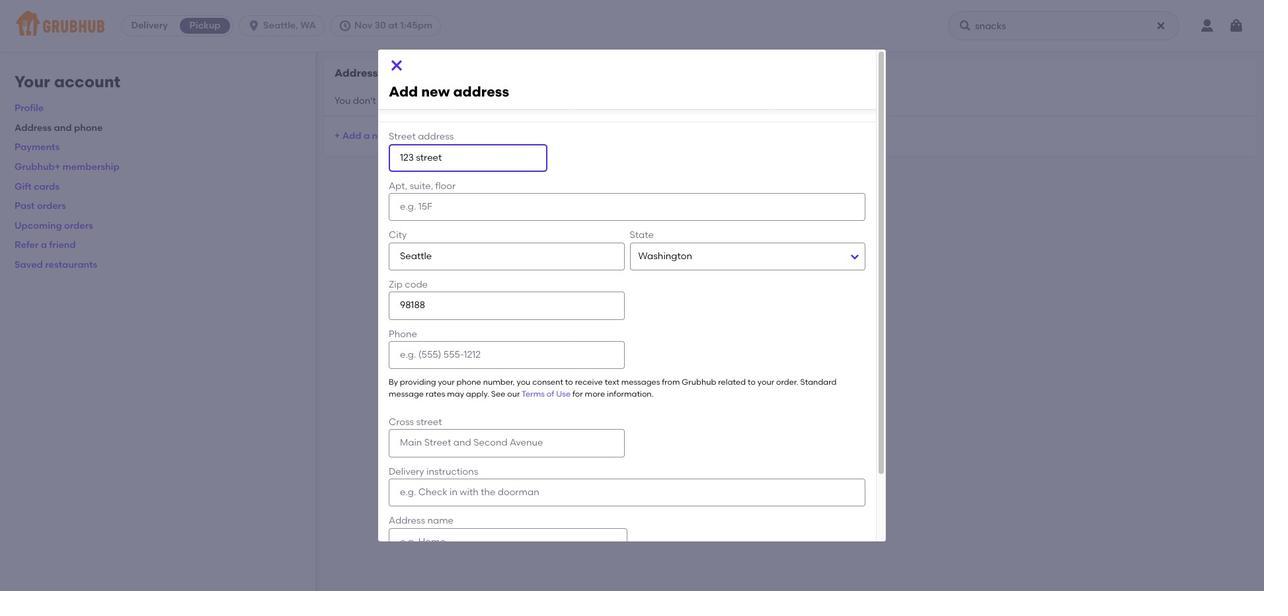 Task type: describe. For each thing, give the bounding box(es) containing it.
saved restaurants link
[[15, 259, 97, 271]]

terms of use for more information.
[[522, 389, 654, 399]]

at
[[388, 20, 398, 31]]

saved
[[15, 259, 43, 271]]

1 your from the left
[[438, 378, 455, 387]]

past
[[15, 201, 35, 212]]

svg image inside seattle, wa button
[[247, 19, 261, 32]]

upcoming orders
[[15, 220, 93, 231]]

apply.
[[466, 389, 489, 399]]

city
[[389, 230, 407, 241]]

1 horizontal spatial add
[[389, 84, 418, 100]]

restaurants
[[45, 259, 97, 271]]

phone
[[389, 329, 417, 340]]

providing
[[400, 378, 436, 387]]

+ add a new address
[[335, 130, 430, 141]]

messages
[[622, 378, 660, 387]]

phone inside 'by providing your phone number, you consent to receive text messages from grubhub related to your order. standard message rates may apply. see our'
[[457, 378, 481, 387]]

number,
[[483, 378, 515, 387]]

orders for past orders
[[37, 201, 66, 212]]

orders for upcoming orders
[[64, 220, 93, 231]]

1 horizontal spatial new
[[421, 84, 450, 100]]

membership
[[63, 161, 120, 173]]

cross street
[[389, 417, 442, 428]]

you don't have any saved addresses.
[[335, 95, 499, 106]]

consent
[[533, 378, 564, 387]]

City text field
[[389, 243, 625, 271]]

more
[[585, 389, 605, 399]]

see
[[491, 389, 506, 399]]

address right saved
[[453, 84, 509, 100]]

Delivery instructions text field
[[389, 479, 866, 507]]

account
[[54, 72, 120, 91]]

of
[[547, 389, 554, 399]]

past orders link
[[15, 201, 66, 212]]

add new address
[[389, 84, 509, 100]]

instructions
[[427, 466, 478, 477]]

state
[[630, 230, 654, 241]]

delivery button
[[122, 15, 177, 36]]

1:45pm
[[400, 20, 433, 31]]

addresses.
[[451, 95, 499, 106]]

Apt, suite, floor text field
[[389, 193, 866, 221]]

saved
[[421, 95, 448, 106]]

new inside button
[[372, 130, 391, 141]]

street address
[[389, 131, 454, 142]]

refer a friend
[[15, 240, 76, 251]]

0 horizontal spatial svg image
[[959, 19, 972, 32]]

standard
[[801, 378, 837, 387]]

related
[[718, 378, 746, 387]]

from
[[662, 378, 680, 387]]

payments
[[15, 142, 60, 153]]

2 your from the left
[[758, 378, 775, 387]]

don't
[[353, 95, 376, 106]]

for
[[573, 389, 583, 399]]

apt, suite, floor
[[389, 180, 456, 192]]

code
[[405, 279, 428, 290]]

pickup button
[[177, 15, 233, 36]]

svg image inside nov 30 at 1:45pm button
[[339, 19, 352, 32]]

and
[[54, 122, 72, 133]]

information.
[[607, 389, 654, 399]]

your account
[[15, 72, 120, 91]]

Phone telephone field
[[389, 341, 625, 369]]

cross
[[389, 417, 414, 428]]

receive
[[575, 378, 603, 387]]

upcoming orders link
[[15, 220, 93, 231]]

Zip code telephone field
[[389, 292, 625, 320]]

profile link
[[15, 103, 44, 114]]

seattle, wa
[[263, 20, 316, 31]]

wa
[[300, 20, 316, 31]]

address and phone link
[[15, 122, 103, 133]]

delivery for delivery
[[131, 20, 168, 31]]

grubhub
[[682, 378, 717, 387]]

nov
[[355, 20, 373, 31]]

address for address and phone
[[15, 122, 52, 133]]

2 to from the left
[[748, 378, 756, 387]]

gift cards
[[15, 181, 60, 192]]

terms
[[522, 389, 545, 399]]

+ add a new address button
[[335, 124, 430, 148]]

grubhub+ membership link
[[15, 161, 120, 173]]

suite,
[[410, 180, 433, 192]]



Task type: vqa. For each thing, say whether or not it's contained in the screenshot.
leftmost Delivery
yes



Task type: locate. For each thing, give the bounding box(es) containing it.
0 horizontal spatial new
[[372, 130, 391, 141]]

to up use
[[565, 378, 573, 387]]

1 vertical spatial delivery
[[389, 466, 424, 477]]

a right refer
[[41, 240, 47, 251]]

a inside button
[[364, 130, 370, 141]]

cards
[[34, 181, 60, 192]]

1 vertical spatial a
[[41, 240, 47, 251]]

+
[[335, 130, 340, 141]]

address right street
[[418, 131, 454, 142]]

0 vertical spatial delivery
[[131, 20, 168, 31]]

profile
[[15, 103, 44, 114]]

0 horizontal spatial delivery
[[131, 20, 168, 31]]

any
[[403, 95, 419, 106]]

nov 30 at 1:45pm
[[355, 20, 433, 31]]

zip code
[[389, 279, 428, 290]]

add
[[389, 84, 418, 100], [342, 130, 362, 141]]

delivery for delivery instructions
[[389, 466, 424, 477]]

address inside button
[[393, 130, 430, 141]]

1 horizontal spatial phone
[[457, 378, 481, 387]]

by providing your phone number, you consent to receive text messages from grubhub related to your order. standard message rates may apply. see our
[[389, 378, 837, 399]]

address left name
[[389, 515, 425, 527]]

1 vertical spatial orders
[[64, 220, 93, 231]]

1 horizontal spatial address
[[389, 515, 425, 527]]

add inside button
[[342, 130, 362, 141]]

message
[[389, 389, 424, 399]]

new right any
[[421, 84, 450, 100]]

apt,
[[389, 180, 408, 192]]

you
[[517, 378, 531, 387]]

0 horizontal spatial add
[[342, 130, 362, 141]]

floor
[[436, 180, 456, 192]]

to
[[565, 378, 573, 387], [748, 378, 756, 387]]

1 vertical spatial phone
[[457, 378, 481, 387]]

new
[[421, 84, 450, 100], [372, 130, 391, 141]]

Street address text field
[[389, 144, 548, 172]]

0 horizontal spatial your
[[438, 378, 455, 387]]

refer
[[15, 240, 39, 251]]

phone up the apply.
[[457, 378, 481, 387]]

new down have
[[372, 130, 391, 141]]

1 horizontal spatial to
[[748, 378, 756, 387]]

1 vertical spatial new
[[372, 130, 391, 141]]

name
[[428, 515, 454, 527]]

1 horizontal spatial your
[[758, 378, 775, 387]]

nov 30 at 1:45pm button
[[330, 15, 447, 36]]

rates
[[426, 389, 445, 399]]

refer a friend link
[[15, 240, 76, 251]]

address down any
[[393, 130, 430, 141]]

1 vertical spatial add
[[342, 130, 362, 141]]

0 vertical spatial orders
[[37, 201, 66, 212]]

have
[[378, 95, 400, 106]]

0 horizontal spatial address
[[15, 122, 52, 133]]

may
[[447, 389, 464, 399]]

our
[[507, 389, 520, 399]]

Cross street text field
[[389, 429, 625, 457]]

orders
[[37, 201, 66, 212], [64, 220, 93, 231]]

address and phone
[[15, 122, 103, 133]]

past orders
[[15, 201, 66, 212]]

phone
[[74, 122, 103, 133], [457, 378, 481, 387]]

delivery instructions
[[389, 466, 478, 477]]

gift cards link
[[15, 181, 60, 192]]

gift
[[15, 181, 32, 192]]

payments link
[[15, 142, 60, 153]]

orders up upcoming orders link
[[37, 201, 66, 212]]

order.
[[777, 378, 799, 387]]

delivery left pickup
[[131, 20, 168, 31]]

1 horizontal spatial a
[[364, 130, 370, 141]]

0 horizontal spatial to
[[565, 378, 573, 387]]

upcoming
[[15, 220, 62, 231]]

terms of use link
[[522, 389, 571, 399]]

address name
[[389, 515, 454, 527]]

0 vertical spatial phone
[[74, 122, 103, 133]]

delivery inside button
[[131, 20, 168, 31]]

phone right and
[[74, 122, 103, 133]]

0 vertical spatial a
[[364, 130, 370, 141]]

0 vertical spatial address
[[15, 122, 52, 133]]

address down profile link
[[15, 122, 52, 133]]

0 horizontal spatial a
[[41, 240, 47, 251]]

zip
[[389, 279, 403, 290]]

street
[[416, 417, 442, 428]]

your
[[15, 72, 50, 91]]

add right +
[[342, 130, 362, 141]]

delivery left instructions
[[389, 466, 424, 477]]

0 vertical spatial new
[[421, 84, 450, 100]]

1 horizontal spatial svg image
[[1229, 18, 1245, 34]]

saved restaurants
[[15, 259, 97, 271]]

address
[[453, 84, 509, 100], [393, 130, 430, 141], [418, 131, 454, 142]]

street
[[389, 131, 416, 142]]

address for address name
[[389, 515, 425, 527]]

svg image
[[1229, 18, 1245, 34], [959, 19, 972, 32]]

your left order.
[[758, 378, 775, 387]]

svg image
[[247, 19, 261, 32], [339, 19, 352, 32], [1156, 21, 1167, 31], [389, 58, 405, 73]]

you
[[335, 95, 351, 106]]

friend
[[49, 240, 76, 251]]

add left saved
[[389, 84, 418, 100]]

1 to from the left
[[565, 378, 573, 387]]

a right +
[[364, 130, 370, 141]]

your
[[438, 378, 455, 387], [758, 378, 775, 387]]

use
[[556, 389, 571, 399]]

seattle,
[[263, 20, 298, 31]]

0 horizontal spatial phone
[[74, 122, 103, 133]]

address
[[15, 122, 52, 133], [389, 515, 425, 527]]

1 horizontal spatial delivery
[[389, 466, 424, 477]]

addresses
[[335, 67, 390, 79]]

grubhub+
[[15, 161, 60, 173]]

your up may
[[438, 378, 455, 387]]

orders up friend in the top of the page
[[64, 220, 93, 231]]

to right related
[[748, 378, 756, 387]]

pickup
[[190, 20, 221, 31]]

30
[[375, 20, 386, 31]]

a
[[364, 130, 370, 141], [41, 240, 47, 251]]

1 vertical spatial address
[[389, 515, 425, 527]]

seattle, wa button
[[239, 15, 330, 36]]

main navigation navigation
[[0, 0, 1265, 52]]

text
[[605, 378, 620, 387]]

by
[[389, 378, 398, 387]]

0 vertical spatial add
[[389, 84, 418, 100]]

grubhub+ membership
[[15, 161, 120, 173]]



